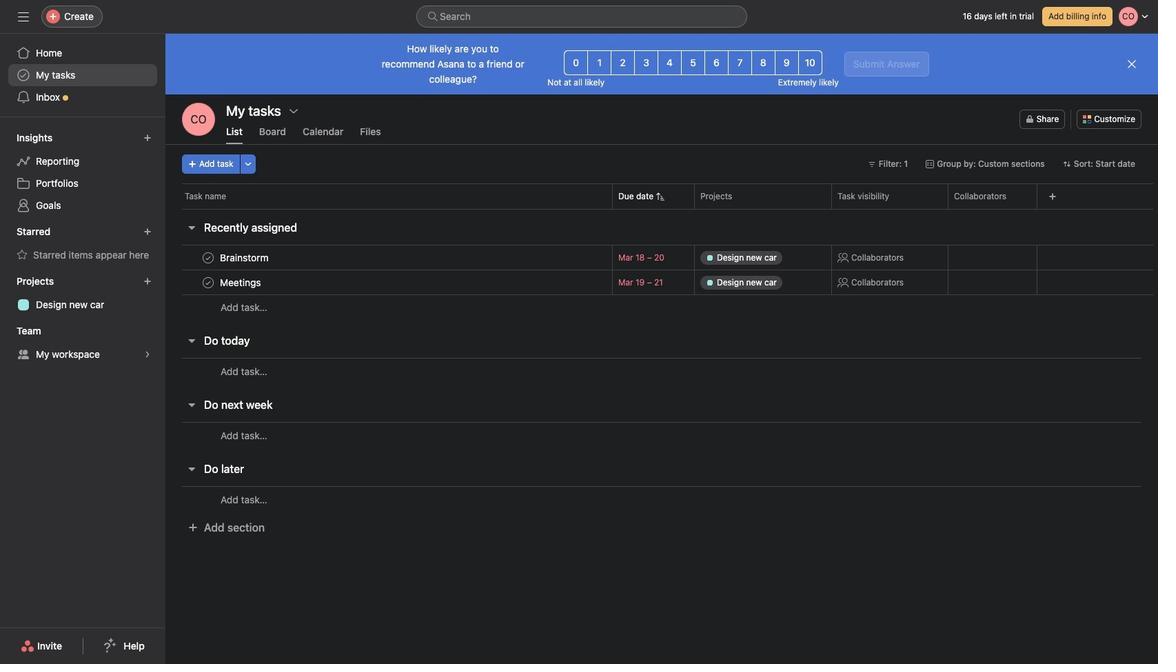 Task type: vqa. For each thing, say whether or not it's contained in the screenshot.
Brainstorm cell
yes



Task type: locate. For each thing, give the bounding box(es) containing it.
1 vertical spatial collapse task list for this group image
[[186, 335, 197, 346]]

2 mark complete image from the top
[[200, 274, 217, 291]]

mark complete image down mark complete option
[[200, 274, 217, 291]]

row
[[166, 183, 1159, 209], [182, 208, 1154, 210], [166, 245, 1159, 270], [166, 270, 1159, 295], [166, 295, 1159, 320], [166, 358, 1159, 384], [166, 422, 1159, 448], [166, 486, 1159, 513]]

teams element
[[0, 319, 166, 368]]

None radio
[[564, 50, 589, 75], [588, 50, 612, 75], [658, 50, 682, 75], [681, 50, 706, 75], [728, 50, 752, 75], [752, 50, 776, 75], [799, 50, 823, 75], [564, 50, 589, 75], [588, 50, 612, 75], [658, 50, 682, 75], [681, 50, 706, 75], [728, 50, 752, 75], [752, 50, 776, 75], [799, 50, 823, 75]]

1 vertical spatial collapse task list for this group image
[[186, 464, 197, 475]]

0 vertical spatial mark complete image
[[200, 249, 217, 266]]

Mark complete checkbox
[[200, 249, 217, 266]]

1 vertical spatial mark complete image
[[200, 274, 217, 291]]

new insights image
[[143, 134, 152, 142]]

collapse task list for this group image
[[186, 399, 197, 410], [186, 464, 197, 475]]

mark complete image
[[200, 249, 217, 266], [200, 274, 217, 291]]

mark complete image inside meetings cell
[[200, 274, 217, 291]]

insights element
[[0, 126, 166, 219]]

mark complete image inside the brainstorm cell
[[200, 249, 217, 266]]

option group
[[564, 50, 823, 75]]

starred element
[[0, 219, 166, 269]]

collapse task list for this group image
[[186, 222, 197, 233], [186, 335, 197, 346]]

1 mark complete image from the top
[[200, 249, 217, 266]]

column header
[[182, 183, 617, 209]]

mark complete image up mark complete checkbox
[[200, 249, 217, 266]]

Task name text field
[[217, 276, 265, 289]]

0 vertical spatial collapse task list for this group image
[[186, 399, 197, 410]]

None radio
[[611, 50, 635, 75], [635, 50, 659, 75], [705, 50, 729, 75], [775, 50, 799, 75], [611, 50, 635, 75], [635, 50, 659, 75], [705, 50, 729, 75], [775, 50, 799, 75]]

brainstorm cell
[[166, 245, 613, 270]]

1 collapse task list for this group image from the top
[[186, 222, 197, 233]]

hide sidebar image
[[18, 11, 29, 22]]

0 vertical spatial collapse task list for this group image
[[186, 222, 197, 233]]

show options image
[[288, 106, 299, 117]]

list box
[[417, 6, 748, 28]]



Task type: describe. For each thing, give the bounding box(es) containing it.
2 collapse task list for this group image from the top
[[186, 335, 197, 346]]

1 collapse task list for this group image from the top
[[186, 399, 197, 410]]

mark complete image for task name text box
[[200, 274, 217, 291]]

Mark complete checkbox
[[200, 274, 217, 291]]

global element
[[0, 34, 166, 117]]

Task name text field
[[217, 251, 273, 265]]

add items to starred image
[[143, 228, 152, 236]]

view profile settings image
[[182, 103, 215, 136]]

see details, my workspace image
[[143, 350, 152, 359]]

projects element
[[0, 269, 166, 319]]

add field image
[[1049, 192, 1057, 201]]

header recently assigned tree grid
[[166, 245, 1159, 320]]

2 collapse task list for this group image from the top
[[186, 464, 197, 475]]

new project or portfolio image
[[143, 277, 152, 286]]

meetings cell
[[166, 270, 613, 295]]

dismiss image
[[1127, 59, 1138, 70]]

mark complete image for task name text field at left
[[200, 249, 217, 266]]

more actions image
[[244, 160, 252, 168]]



